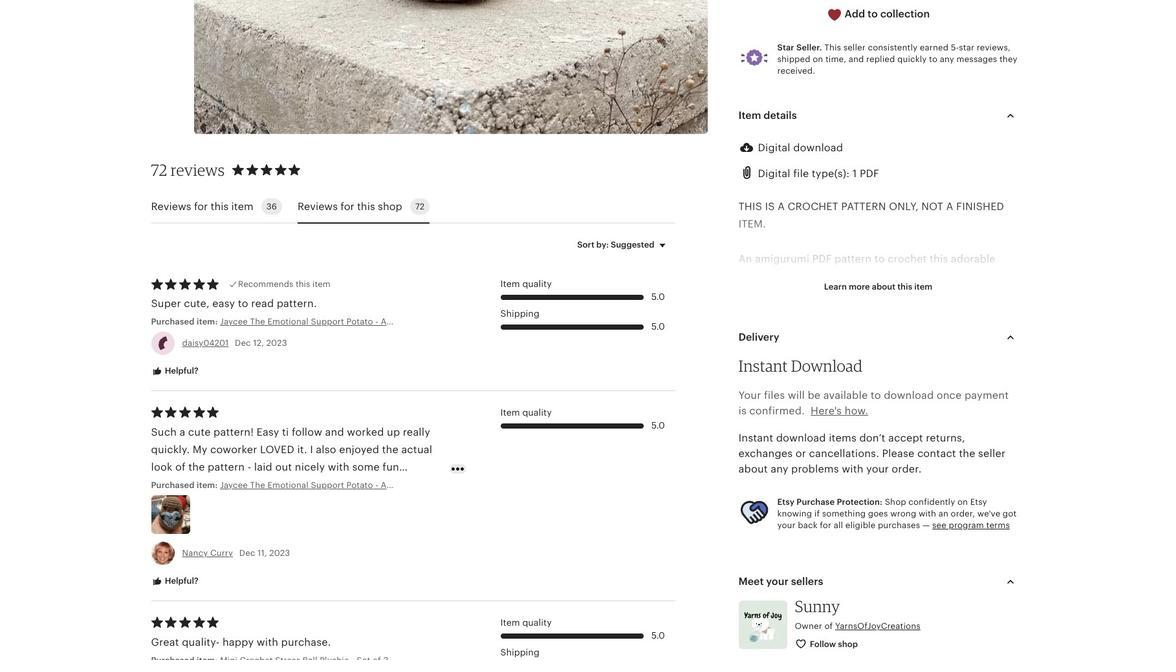 Task type: describe. For each thing, give the bounding box(es) containing it.
download for digital download
[[794, 142, 844, 154]]

seller inside instant download items don't accept returns, exchanges or cancellations. please contact the seller about any problems with your order.
[[979, 448, 1006, 460]]

of inside sunny owner of yarnsofjoycreations
[[825, 622, 833, 632]]

finished
[[795, 394, 835, 406]]

got
[[1003, 509, 1017, 519]]

0 vertical spatial 2023
[[266, 339, 287, 348]]

and/or
[[871, 288, 904, 301]]

type(s):
[[812, 167, 850, 180]]

1 5.0 from the top
[[652, 292, 665, 302]]

sort
[[578, 240, 595, 250]]

support
[[792, 271, 832, 283]]

1 jaycee the emotional support potato - amigurumi pdf pattern link from the top
[[220, 317, 476, 328]]

item inside dropdown button
[[739, 110, 761, 122]]

here's how.
[[811, 405, 869, 417]]

materials
[[945, 429, 992, 442]]

36
[[267, 202, 277, 212]]

crochet
[[888, 253, 927, 266]]

pattern!
[[214, 426, 254, 439]]

etsy inside shop confidently on etsy knowing if something goes wrong with an order, we've got your back for all eligible purchases —
[[971, 498, 988, 507]]

1 pattern from the top
[[447, 317, 476, 327]]

2 5.0 from the top
[[652, 322, 665, 332]]

1 vertical spatial 2023
[[269, 549, 290, 559]]

worked
[[347, 426, 384, 439]]

happy
[[223, 637, 254, 649]]

5-
[[951, 43, 959, 52]]

it.
[[297, 444, 307, 456]]

returns,
[[926, 432, 966, 445]]

pattern inside an amigurumi pdf pattern to crochet this adorable emotional support potato. includes 2 versions: color and/or black & white for printing.
[[835, 253, 872, 266]]

with inside such a cute pattern! easy ti follow and worked up really quickly. my coworker loved it. i also enjoyed the actual look of the pattern - laid out nicely with some fun graphics. thank you!
[[328, 461, 350, 474]]

- for 1st jaycee the emotional support potato - amigurumi pdf pattern link from the bottom of the page
[[376, 481, 379, 491]]

see
[[933, 521, 947, 531]]

digital download
[[758, 142, 844, 154]]

really
[[403, 426, 430, 439]]

recommends this item
[[238, 280, 331, 290]]

terms
[[987, 521, 1010, 531]]

this inside an amigurumi pdf pattern to crochet this adorable emotional support potato. includes 2 versions: color and/or black & white for printing.
[[930, 253, 949, 266]]

2 jaycee the emotional support potato - amigurumi pdf pattern link from the top
[[220, 480, 476, 492]]

reviews for this shop
[[298, 201, 402, 213]]

yarnsofjoycreations
[[836, 622, 921, 632]]

your inside shop confidently on etsy knowing if something goes wrong with an order, we've got your back for all eligible purchases —
[[778, 521, 796, 531]]

up
[[387, 426, 400, 439]]

12,
[[253, 339, 264, 348]]

quality-
[[182, 637, 220, 649]]

4 5.0 from the top
[[652, 631, 665, 641]]

0 horizontal spatial size
[[739, 394, 760, 406]]

knowing
[[778, 509, 812, 519]]

potato for 1st jaycee the emotional support potato - amigurumi pdf pattern link from the bottom of the page
[[347, 481, 373, 491]]

shop
[[885, 498, 907, 507]]

reviews for reviews for this shop
[[298, 201, 338, 213]]

an amigurumi pdf pattern to crochet this adorable emotional support potato. includes 2 versions: color and/or black & white for printing.
[[739, 253, 996, 318]]

2 the from the top
[[250, 481, 265, 491]]

some
[[352, 461, 380, 474]]

loved
[[260, 444, 295, 456]]

9
[[768, 429, 774, 442]]

1 the from the top
[[250, 317, 265, 327]]

sort by: suggested
[[578, 240, 655, 250]]

loops
[[870, 412, 901, 424]]

etsy purchase protection:
[[778, 498, 883, 507]]

pattern
[[842, 200, 887, 213]]

item: for 1st jaycee the emotional support potato - amigurumi pdf pattern link from the bottom of the page
[[197, 481, 218, 491]]

we've
[[978, 509, 1001, 519]]

(5.5mm).
[[777, 429, 822, 442]]

earned
[[920, 43, 949, 52]]

the down my
[[189, 461, 205, 474]]

item quality for super cute, easy to read pattern.
[[501, 279, 552, 290]]

3.5
[[907, 394, 922, 406]]

this is a crochet pattern only, not a finished item.
[[739, 200, 1005, 230]]

owner
[[795, 622, 823, 632]]

great quality- happy with purchase.
[[151, 637, 331, 649]]

with inside instant download items don't accept returns, exchanges or cancellations. please contact the seller about any problems with your order.
[[842, 463, 864, 476]]

daisy04201 dec 12, 2023
[[182, 339, 287, 348]]

purchase.
[[281, 637, 331, 649]]

0 vertical spatial shop
[[378, 201, 402, 213]]

your
[[739, 390, 762, 402]]

laid
[[254, 461, 273, 474]]

is inside the size of the finished toy is around 3.5 in x 4 in using soft classic solid yarn by loops & threads with hook size i-9 (5.5mm). size will depend on the materials used.
[[857, 394, 865, 406]]

contact
[[918, 448, 957, 460]]

to left read
[[238, 298, 248, 310]]

purchase
[[797, 498, 835, 507]]

learn more about this item
[[824, 282, 933, 292]]

classic
[[763, 412, 799, 424]]

reviews for reviews for this item
[[151, 201, 191, 213]]

how.
[[845, 405, 869, 417]]

quickly.
[[151, 444, 190, 456]]

sort by: suggested button
[[568, 232, 680, 259]]

time,
[[826, 54, 847, 64]]

download inside your files will be available to download once payment is confirmed.
[[884, 390, 934, 402]]

digital for digital download
[[758, 142, 791, 154]]

daisy04201
[[182, 339, 229, 348]]

4
[[946, 394, 952, 406]]

solid
[[801, 412, 827, 424]]

2 shipping from the top
[[501, 648, 540, 658]]

1 horizontal spatial item
[[313, 280, 331, 290]]

quality for super cute, easy to read pattern.
[[523, 279, 552, 290]]

item: for first jaycee the emotional support potato - amigurumi pdf pattern link from the top of the page
[[197, 317, 218, 327]]

star
[[778, 43, 795, 52]]

quickly
[[898, 54, 927, 64]]

easy
[[212, 298, 235, 310]]

of inside such a cute pattern! easy ti follow and worked up really quickly. my coworker loved it. i also enjoyed the actual look of the pattern - laid out nicely with some fun graphics. thank you!
[[175, 461, 186, 474]]

such a cute pattern! easy ti follow and worked up really quickly. my coworker loved it. i also enjoyed the actual look of the pattern - laid out nicely with some fun graphics. thank you!
[[151, 426, 432, 491]]

instant for instant download
[[739, 357, 788, 376]]

with inside shop confidently on etsy knowing if something goes wrong with an order, we've got your back for all eligible purchases —
[[919, 509, 937, 519]]

2 purchased item: jaycee the emotional support potato - amigurumi pdf pattern from the top
[[151, 481, 476, 491]]

item details
[[739, 110, 797, 122]]

1 etsy from the left
[[778, 498, 795, 507]]

& inside the size of the finished toy is around 3.5 in x 4 in using soft classic solid yarn by loops & threads with hook size i-9 (5.5mm). size will depend on the materials used.
[[904, 412, 911, 424]]

you!
[[234, 479, 256, 491]]

jaycee for first jaycee the emotional support potato - amigurumi pdf pattern link from the top of the page
[[220, 317, 248, 327]]

nancy curry dec 11, 2023
[[182, 549, 290, 559]]

yarnsofjoycreations link
[[836, 622, 921, 632]]

1 helpful? button from the top
[[141, 360, 208, 384]]

wrong
[[891, 509, 917, 519]]

sunny
[[795, 598, 840, 617]]

confidently
[[909, 498, 956, 507]]

the down threads
[[926, 429, 943, 442]]

graphics.
[[151, 479, 198, 491]]

details
[[764, 110, 797, 122]]

jaycee for 1st jaycee the emotional support potato - amigurumi pdf pattern link from the bottom of the page
[[220, 481, 248, 491]]

any for to
[[940, 54, 955, 64]]

item quality for great quality- happy with purchase.
[[501, 618, 552, 628]]

download for instant download items don't accept returns, exchanges or cancellations. please contact the seller about any problems with your order.
[[777, 432, 826, 445]]

potato for first jaycee the emotional support potato - amigurumi pdf pattern link from the top of the page
[[347, 317, 373, 327]]

consistently
[[868, 43, 918, 52]]

thank
[[201, 479, 231, 491]]

follow
[[292, 426, 322, 439]]

threads
[[914, 412, 954, 424]]

1 vertical spatial size
[[825, 429, 846, 442]]

cute
[[188, 426, 211, 439]]

follow shop
[[810, 640, 858, 650]]

order.
[[892, 463, 922, 476]]

toy
[[838, 394, 854, 406]]

more
[[849, 282, 870, 292]]

72 for 72 reviews
[[151, 160, 167, 180]]

the inside instant download items don't accept returns, exchanges or cancellations. please contact the seller about any problems with your order.
[[959, 448, 976, 460]]

to inside this seller consistently earned 5-star reviews, shipped on time, and replied quickly to any messages they received.
[[929, 54, 938, 64]]

black
[[907, 288, 934, 301]]



Task type: locate. For each thing, give the bounding box(es) containing it.
order,
[[951, 509, 976, 519]]

1 vertical spatial shipping
[[501, 648, 540, 658]]

they
[[1000, 54, 1018, 64]]

2 potato from the top
[[347, 481, 373, 491]]

dec left 12,
[[235, 339, 251, 348]]

0 horizontal spatial will
[[788, 390, 805, 402]]

0 vertical spatial item:
[[197, 317, 218, 327]]

jaycee down coworker
[[220, 481, 248, 491]]

shop inside follow shop button
[[838, 640, 858, 650]]

in
[[925, 394, 934, 406], [955, 394, 964, 406]]

0 vertical spatial about
[[872, 282, 896, 292]]

your down please
[[867, 463, 889, 476]]

meet your sellers
[[739, 576, 824, 589]]

1 vertical spatial purchased
[[151, 481, 195, 491]]

5.0
[[652, 292, 665, 302], [652, 322, 665, 332], [652, 421, 665, 431], [652, 631, 665, 641]]

shipping
[[501, 309, 540, 319], [501, 648, 540, 658]]

1 vertical spatial your
[[778, 521, 796, 531]]

download inside instant download items don't accept returns, exchanges or cancellations. please contact the seller about any problems with your order.
[[777, 432, 826, 445]]

1 vertical spatial pattern
[[447, 481, 476, 491]]

1 vertical spatial purchased item: jaycee the emotional support potato - amigurumi pdf pattern
[[151, 481, 476, 491]]

2 purchased from the top
[[151, 481, 195, 491]]

a right is
[[778, 200, 785, 213]]

helpful? for 1st helpful? button from the top
[[163, 367, 199, 376]]

follow
[[810, 640, 836, 650]]

the up 'fun'
[[382, 444, 399, 456]]

hook
[[981, 412, 1006, 424]]

a right not
[[947, 200, 954, 213]]

pattern inside such a cute pattern! easy ti follow and worked up really quickly. my coworker loved it. i also enjoyed the actual look of the pattern - laid out nicely with some fun graphics. thank you!
[[208, 461, 245, 474]]

0 vertical spatial potato
[[347, 317, 373, 327]]

file
[[794, 167, 809, 180]]

with down also at the bottom of page
[[328, 461, 350, 474]]

with inside the size of the finished toy is around 3.5 in x 4 in using soft classic solid yarn by loops & threads with hook size i-9 (5.5mm). size will depend on the materials used.
[[957, 412, 979, 424]]

2023 right 12,
[[266, 339, 287, 348]]

your down knowing
[[778, 521, 796, 531]]

0 vertical spatial amigurumi
[[381, 317, 426, 327]]

size
[[739, 429, 758, 442]]

emotional down out
[[268, 481, 309, 491]]

0 vertical spatial &
[[937, 288, 944, 301]]

and
[[849, 54, 864, 64], [325, 426, 344, 439]]

on up the order,
[[958, 498, 968, 507]]

used.
[[739, 447, 766, 459]]

seller inside this seller consistently earned 5-star reviews, shipped on time, and replied quickly to any messages they received.
[[844, 43, 866, 52]]

eligible
[[846, 521, 876, 531]]

2 vertical spatial item quality
[[501, 618, 552, 628]]

1 vertical spatial pattern
[[208, 461, 245, 474]]

also
[[316, 444, 336, 456]]

jaycee the emotional support potato - amigurumi pdf pattern link
[[220, 317, 476, 328], [220, 480, 476, 492]]

nicely
[[295, 461, 325, 474]]

1 shipping from the top
[[501, 309, 540, 319]]

jaycee
[[220, 317, 248, 327], [220, 481, 248, 491]]

this
[[211, 201, 229, 213], [357, 201, 375, 213], [930, 253, 949, 266], [296, 280, 310, 290], [898, 282, 913, 292]]

2 support from the top
[[311, 481, 344, 491]]

reviews right 36
[[298, 201, 338, 213]]

with up materials
[[957, 412, 979, 424]]

any for about
[[771, 463, 789, 476]]

1 in from the left
[[925, 394, 934, 406]]

on inside the size of the finished toy is around 3.5 in x 4 in using soft classic solid yarn by loops & threads with hook size i-9 (5.5mm). size will depend on the materials used.
[[910, 429, 923, 442]]

2 pattern from the top
[[447, 481, 476, 491]]

1 quality from the top
[[523, 279, 552, 290]]

0 horizontal spatial 72
[[151, 160, 167, 180]]

tab list containing reviews for this item
[[151, 191, 675, 224]]

with right happy in the bottom of the page
[[257, 637, 278, 649]]

1 horizontal spatial reviews
[[298, 201, 338, 213]]

a
[[180, 426, 185, 439]]

2 vertical spatial -
[[376, 481, 379, 491]]

about inside dropdown button
[[872, 282, 896, 292]]

72 for 72
[[415, 202, 425, 212]]

purchased item: jaycee the emotional support potato - amigurumi pdf pattern down the pattern.
[[151, 317, 476, 327]]

1 vertical spatial on
[[910, 429, 923, 442]]

to right the add
[[868, 8, 878, 20]]

0 vertical spatial dec
[[235, 339, 251, 348]]

the up classic
[[776, 394, 792, 406]]

1 vertical spatial potato
[[347, 481, 373, 491]]

1 horizontal spatial seller
[[979, 448, 1006, 460]]

to up learn more about this item
[[875, 253, 885, 266]]

size of the finished toy is around 3.5 in x 4 in using soft classic solid yarn by loops & threads with hook size i-9 (5.5mm). size will depend on the materials used.
[[739, 394, 1006, 459]]

digital for digital file type(s): 1 pdf
[[758, 167, 791, 180]]

0 vertical spatial digital
[[758, 142, 791, 154]]

about right more
[[872, 282, 896, 292]]

see program terms
[[933, 521, 1010, 531]]

daisy04201 link
[[182, 339, 229, 348]]

3 item quality from the top
[[501, 618, 552, 628]]

1 horizontal spatial of
[[763, 394, 773, 406]]

size up the soft
[[739, 394, 760, 406]]

1
[[853, 167, 857, 180]]

quality for great quality- happy with purchase.
[[523, 618, 552, 628]]

2 jaycee from the top
[[220, 481, 248, 491]]

item down crochet
[[915, 282, 933, 292]]

of inside the size of the finished toy is around 3.5 in x 4 in using soft classic solid yarn by loops & threads with hook size i-9 (5.5mm). size will depend on the materials used.
[[763, 394, 773, 406]]

2 vertical spatial download
[[777, 432, 826, 445]]

item: down my
[[197, 481, 218, 491]]

exchanges
[[739, 448, 793, 460]]

item left 36
[[231, 201, 254, 213]]

1 vertical spatial helpful? button
[[141, 570, 208, 594]]

will inside your files will be available to download once payment is confirmed.
[[788, 390, 805, 402]]

on down 'seller.' at the top right
[[813, 54, 824, 64]]

0 horizontal spatial seller
[[844, 43, 866, 52]]

pattern
[[835, 253, 872, 266], [208, 461, 245, 474]]

helpful? button down nancy
[[141, 570, 208, 594]]

versions:
[[794, 288, 839, 301]]

amigurumi
[[381, 317, 426, 327], [381, 481, 426, 491]]

1 horizontal spatial a
[[947, 200, 954, 213]]

2 quality from the top
[[523, 408, 552, 418]]

pattern down coworker
[[208, 461, 245, 474]]

1 horizontal spatial in
[[955, 394, 964, 406]]

3 quality from the top
[[523, 618, 552, 628]]

0 horizontal spatial any
[[771, 463, 789, 476]]

item inside tab list
[[231, 201, 254, 213]]

2 horizontal spatial on
[[958, 498, 968, 507]]

0 vertical spatial and
[[849, 54, 864, 64]]

in left the x
[[925, 394, 934, 406]]

read
[[251, 298, 274, 310]]

to
[[868, 8, 878, 20], [929, 54, 938, 64], [875, 253, 885, 266], [238, 298, 248, 310], [871, 390, 881, 402]]

1 horizontal spatial about
[[872, 282, 896, 292]]

helpful? down daisy04201
[[163, 367, 199, 376]]

0 horizontal spatial shop
[[378, 201, 402, 213]]

1 vertical spatial jaycee
[[220, 481, 248, 491]]

digital
[[758, 142, 791, 154], [758, 167, 791, 180]]

1 vertical spatial about
[[739, 463, 768, 476]]

jaycee the emotional support potato - amigurumi pdf pattern link down the pattern.
[[220, 317, 476, 328]]

dec
[[235, 339, 251, 348], [239, 549, 255, 559]]

instant for instant download items don't accept returns, exchanges or cancellations. please contact the seller about any problems with your order.
[[739, 432, 774, 445]]

curry
[[210, 549, 233, 559]]

1 vertical spatial item quality
[[501, 408, 552, 418]]

0 vertical spatial shipping
[[501, 309, 540, 319]]

download up digital file type(s): 1 pdf
[[794, 142, 844, 154]]

if
[[815, 509, 820, 519]]

will down by
[[849, 429, 866, 442]]

the down read
[[250, 317, 265, 327]]

1 vertical spatial helpful?
[[163, 577, 199, 587]]

for inside an amigurumi pdf pattern to crochet this adorable emotional support potato. includes 2 versions: color and/or black & white for printing.
[[977, 288, 992, 301]]

digital down details
[[758, 142, 791, 154]]

beginner
[[820, 341, 865, 354]]

language:
[[739, 359, 792, 371]]

with up —
[[919, 509, 937, 519]]

1 item quality from the top
[[501, 279, 552, 290]]

download
[[794, 142, 844, 154], [884, 390, 934, 402], [777, 432, 826, 445]]

in right 4
[[955, 394, 964, 406]]

0 horizontal spatial in
[[925, 394, 934, 406]]

1 vertical spatial of
[[175, 461, 186, 474]]

0 horizontal spatial a
[[778, 200, 785, 213]]

0 vertical spatial jaycee the emotional support potato - amigurumi pdf pattern link
[[220, 317, 476, 328]]

purchased down the look
[[151, 481, 195, 491]]

actual
[[402, 444, 432, 456]]

tab list
[[151, 191, 675, 224]]

instant inside instant download items don't accept returns, exchanges or cancellations. please contact the seller about any problems with your order.
[[739, 432, 774, 445]]

2 helpful? button from the top
[[141, 570, 208, 594]]

is
[[857, 394, 865, 406], [739, 405, 747, 417]]

0 vertical spatial support
[[311, 317, 344, 327]]

level:
[[787, 341, 817, 354]]

and right time, on the right top of page
[[849, 54, 864, 64]]

2 helpful? from the top
[[163, 577, 199, 587]]

on down threads
[[910, 429, 923, 442]]

reviews
[[171, 160, 225, 180]]

pattern up potato.
[[835, 253, 872, 266]]

item up the pattern.
[[313, 280, 331, 290]]

1 vertical spatial 72
[[415, 202, 425, 212]]

1 horizontal spatial &
[[937, 288, 944, 301]]

1 horizontal spatial will
[[849, 429, 866, 442]]

the down materials
[[959, 448, 976, 460]]

0 vertical spatial item quality
[[501, 279, 552, 290]]

to down the earned
[[929, 54, 938, 64]]

1 amigurumi from the top
[[381, 317, 426, 327]]

shop confidently on etsy knowing if something goes wrong with an order, we've got your back for all eligible purchases —
[[778, 498, 1017, 531]]

this inside dropdown button
[[898, 282, 913, 292]]

1 purchased from the top
[[151, 317, 195, 327]]

to inside your files will be available to download once payment is confirmed.
[[871, 390, 881, 402]]

1 vertical spatial instant
[[739, 432, 774, 445]]

72
[[151, 160, 167, 180], [415, 202, 425, 212]]

1 vertical spatial support
[[311, 481, 344, 491]]

only,
[[889, 200, 919, 213]]

support down the pattern.
[[311, 317, 344, 327]]

1 horizontal spatial any
[[940, 54, 955, 64]]

0 vertical spatial purchased
[[151, 317, 195, 327]]

pdf
[[860, 167, 880, 180], [813, 253, 832, 266], [429, 317, 444, 327], [429, 481, 444, 491]]

i
[[310, 444, 313, 456]]

1 horizontal spatial shop
[[838, 640, 858, 650]]

support down the nicely
[[311, 481, 344, 491]]

0 vertical spatial pattern
[[835, 253, 872, 266]]

1 vertical spatial amigurumi
[[381, 481, 426, 491]]

reviews down 72 reviews
[[151, 201, 191, 213]]

reviews for this item
[[151, 201, 254, 213]]

on inside shop confidently on etsy knowing if something goes wrong with an order, we've got your back for all eligible purchases —
[[958, 498, 968, 507]]

helpful? down nancy
[[163, 577, 199, 587]]

1 horizontal spatial on
[[910, 429, 923, 442]]

pattern
[[447, 317, 476, 327], [447, 481, 476, 491]]

1 purchased item: jaycee the emotional support potato - amigurumi pdf pattern from the top
[[151, 317, 476, 327]]

here's how. link
[[811, 405, 869, 417]]

1 helpful? from the top
[[163, 367, 199, 376]]

0 vertical spatial size
[[739, 394, 760, 406]]

1 vertical spatial seller
[[979, 448, 1006, 460]]

2 instant from the top
[[739, 432, 774, 445]]

0 horizontal spatial of
[[175, 461, 186, 474]]

2 horizontal spatial item
[[915, 282, 933, 292]]

2
[[785, 288, 791, 301]]

download left the x
[[884, 390, 934, 402]]

emotional down the pattern.
[[268, 317, 309, 327]]

jaycee down super cute, easy to read pattern. on the top left
[[220, 317, 248, 327]]

seller
[[844, 43, 866, 52], [979, 448, 1006, 460]]

0 vertical spatial any
[[940, 54, 955, 64]]

of right the your
[[763, 394, 773, 406]]

purchased down super
[[151, 317, 195, 327]]

0 vertical spatial quality
[[523, 279, 552, 290]]

messages
[[957, 54, 998, 64]]

digital left 'file'
[[758, 167, 791, 180]]

once
[[937, 390, 962, 402]]

english
[[795, 359, 831, 371]]

seller right this
[[844, 43, 866, 52]]

any inside instant download items don't accept returns, exchanges or cancellations. please contact the seller about any problems with your order.
[[771, 463, 789, 476]]

available
[[824, 390, 868, 402]]

any down 5-
[[940, 54, 955, 64]]

seller.
[[797, 43, 823, 52]]

about down used.
[[739, 463, 768, 476]]

and inside such a cute pattern! easy ti follow and worked up really quickly. my coworker loved it. i also enjoyed the actual look of the pattern - laid out nicely with some fun graphics. thank you!
[[325, 426, 344, 439]]

seller down materials
[[979, 448, 1006, 460]]

0 horizontal spatial pattern
[[208, 461, 245, 474]]

to up loops
[[871, 390, 881, 402]]

72 inside tab list
[[415, 202, 425, 212]]

2 horizontal spatial of
[[825, 622, 833, 632]]

sellers
[[791, 576, 824, 589]]

is right toy
[[857, 394, 865, 406]]

0 vertical spatial download
[[794, 142, 844, 154]]

about inside instant download items don't accept returns, exchanges or cancellations. please contact the seller about any problems with your order.
[[739, 463, 768, 476]]

size down the yarn
[[825, 429, 846, 442]]

will inside the size of the finished toy is around 3.5 in x 4 in using soft classic solid yarn by loops & threads with hook size i-9 (5.5mm). size will depend on the materials used.
[[849, 429, 866, 442]]

2 item: from the top
[[197, 481, 218, 491]]

to inside button
[[868, 8, 878, 20]]

1 vertical spatial &
[[904, 412, 911, 424]]

2 a from the left
[[947, 200, 954, 213]]

0 vertical spatial on
[[813, 54, 824, 64]]

dec left 11,
[[239, 549, 255, 559]]

item inside dropdown button
[[915, 282, 933, 292]]

your right meet
[[767, 576, 789, 589]]

meet
[[739, 576, 764, 589]]

1 vertical spatial and
[[325, 426, 344, 439]]

2 vertical spatial on
[[958, 498, 968, 507]]

will
[[788, 390, 805, 402], [849, 429, 866, 442]]

with down the cancellations.
[[842, 463, 864, 476]]

3 5.0 from the top
[[652, 421, 665, 431]]

instant up used.
[[739, 432, 774, 445]]

- for first jaycee the emotional support potato - amigurumi pdf pattern link from the top of the page
[[376, 317, 379, 327]]

learn
[[824, 282, 847, 292]]

0 vertical spatial of
[[763, 394, 773, 406]]

1 horizontal spatial is
[[857, 394, 865, 406]]

- inside such a cute pattern! easy ti follow and worked up really quickly. my coworker loved it. i also enjoyed the actual look of the pattern - laid out nicely with some fun graphics. thank you!
[[248, 461, 251, 474]]

0 vertical spatial -
[[376, 317, 379, 327]]

of up graphics.
[[175, 461, 186, 474]]

1 emotional from the top
[[268, 317, 309, 327]]

purchased item: jaycee the emotional support potato - amigurumi pdf pattern down the nicely
[[151, 481, 476, 491]]

0 horizontal spatial &
[[904, 412, 911, 424]]

2 amigurumi from the top
[[381, 481, 426, 491]]

2 in from the left
[[955, 394, 964, 406]]

1 vertical spatial the
[[250, 481, 265, 491]]

2 item quality from the top
[[501, 408, 552, 418]]

1 potato from the top
[[347, 317, 373, 327]]

for inside shop confidently on etsy knowing if something goes wrong with an order, we've got your back for all eligible purchases —
[[820, 521, 832, 531]]

2023 right 11,
[[269, 549, 290, 559]]

ti
[[282, 426, 289, 439]]

soft
[[739, 412, 760, 424]]

1 vertical spatial digital
[[758, 167, 791, 180]]

on inside this seller consistently earned 5-star reviews, shipped on time, and replied quickly to any messages they received.
[[813, 54, 824, 64]]

0 horizontal spatial reviews
[[151, 201, 191, 213]]

0 horizontal spatial item
[[231, 201, 254, 213]]

and up also at the bottom of page
[[325, 426, 344, 439]]

is down the your
[[739, 405, 747, 417]]

0 horizontal spatial is
[[739, 405, 747, 417]]

shop
[[378, 201, 402, 213], [838, 640, 858, 650]]

color
[[842, 288, 868, 301]]

nancy curry added a photo of their purchase image
[[151, 496, 190, 535]]

2 vertical spatial your
[[767, 576, 789, 589]]

1 vertical spatial any
[[771, 463, 789, 476]]

confirmed.
[[750, 405, 805, 417]]

1 vertical spatial download
[[884, 390, 934, 402]]

your inside dropdown button
[[767, 576, 789, 589]]

will left be
[[788, 390, 805, 402]]

0 vertical spatial seller
[[844, 43, 866, 52]]

1 digital from the top
[[758, 142, 791, 154]]

any down exchanges
[[771, 463, 789, 476]]

2 etsy from the left
[[971, 498, 988, 507]]

0 vertical spatial the
[[250, 317, 265, 327]]

1 instant from the top
[[739, 357, 788, 376]]

pdf inside an amigurumi pdf pattern to crochet this adorable emotional support potato. includes 2 versions: color and/or black & white for printing.
[[813, 253, 832, 266]]

the down laid
[[250, 481, 265, 491]]

coworker
[[210, 444, 257, 456]]

0 vertical spatial pattern
[[447, 317, 476, 327]]

1 vertical spatial quality
[[523, 408, 552, 418]]

1 horizontal spatial etsy
[[971, 498, 988, 507]]

1 a from the left
[[778, 200, 785, 213]]

item quality
[[501, 279, 552, 290], [501, 408, 552, 418], [501, 618, 552, 628]]

1 reviews from the left
[[151, 201, 191, 213]]

is inside your files will be available to download once payment is confirmed.
[[739, 405, 747, 417]]

etsy up we've
[[971, 498, 988, 507]]

0 vertical spatial instant
[[739, 357, 788, 376]]

0 horizontal spatial on
[[813, 54, 824, 64]]

to inside an amigurumi pdf pattern to crochet this adorable emotional support potato. includes 2 versions: color and/or black & white for printing.
[[875, 253, 885, 266]]

2 emotional from the top
[[268, 481, 309, 491]]

instant
[[739, 357, 788, 376], [739, 432, 774, 445]]

files
[[764, 390, 785, 402]]

1 jaycee from the top
[[220, 317, 248, 327]]

something
[[823, 509, 866, 519]]

delivery button
[[727, 322, 1030, 353]]

sunny image
[[739, 602, 787, 650]]

2 reviews from the left
[[298, 201, 338, 213]]

-
[[376, 317, 379, 327], [248, 461, 251, 474], [376, 481, 379, 491]]

any inside this seller consistently earned 5-star reviews, shipped on time, and replied quickly to any messages they received.
[[940, 54, 955, 64]]

reviews,
[[977, 43, 1011, 52]]

your inside instant download items don't accept returns, exchanges or cancellations. please contact the seller about any problems with your order.
[[867, 463, 889, 476]]

back
[[798, 521, 818, 531]]

of up follow shop button
[[825, 622, 833, 632]]

and inside this seller consistently earned 5-star reviews, shipped on time, and replied quickly to any messages they received.
[[849, 54, 864, 64]]

1 support from the top
[[311, 317, 344, 327]]

helpful? button down daisy04201
[[141, 360, 208, 384]]

instant down difficulty
[[739, 357, 788, 376]]

1 vertical spatial item:
[[197, 481, 218, 491]]

& down 3.5
[[904, 412, 911, 424]]

1 horizontal spatial size
[[825, 429, 846, 442]]

add to collection button
[[739, 0, 1018, 30]]

shipped
[[778, 54, 811, 64]]

& inside an amigurumi pdf pattern to crochet this adorable emotional support potato. includes 2 versions: color and/or black & white for printing.
[[937, 288, 944, 301]]

jaycee the emotional support potato - amigurumi pdf pattern link down some
[[220, 480, 476, 492]]

etsy up knowing
[[778, 498, 795, 507]]

2 digital from the top
[[758, 167, 791, 180]]

0 vertical spatial helpful?
[[163, 367, 199, 376]]

this seller consistently earned 5-star reviews, shipped on time, and replied quickly to any messages they received.
[[778, 43, 1018, 76]]

download up or
[[777, 432, 826, 445]]

0 vertical spatial 72
[[151, 160, 167, 180]]

be
[[808, 390, 821, 402]]

item: down cute,
[[197, 317, 218, 327]]

helpful? for second helpful? button from the top
[[163, 577, 199, 587]]

cancellations.
[[809, 448, 880, 460]]

1 item: from the top
[[197, 317, 218, 327]]

0 vertical spatial will
[[788, 390, 805, 402]]

0 vertical spatial emotional
[[268, 317, 309, 327]]

1 vertical spatial jaycee the emotional support potato - amigurumi pdf pattern link
[[220, 480, 476, 492]]

1 vertical spatial dec
[[239, 549, 255, 559]]

support
[[311, 317, 344, 327], [311, 481, 344, 491]]

difficulty level: beginner language: english
[[739, 341, 865, 371]]

this
[[739, 200, 763, 213]]

emotional
[[739, 271, 789, 283]]

& right the black
[[937, 288, 944, 301]]



Task type: vqa. For each thing, say whether or not it's contained in the screenshot.
OUT
yes



